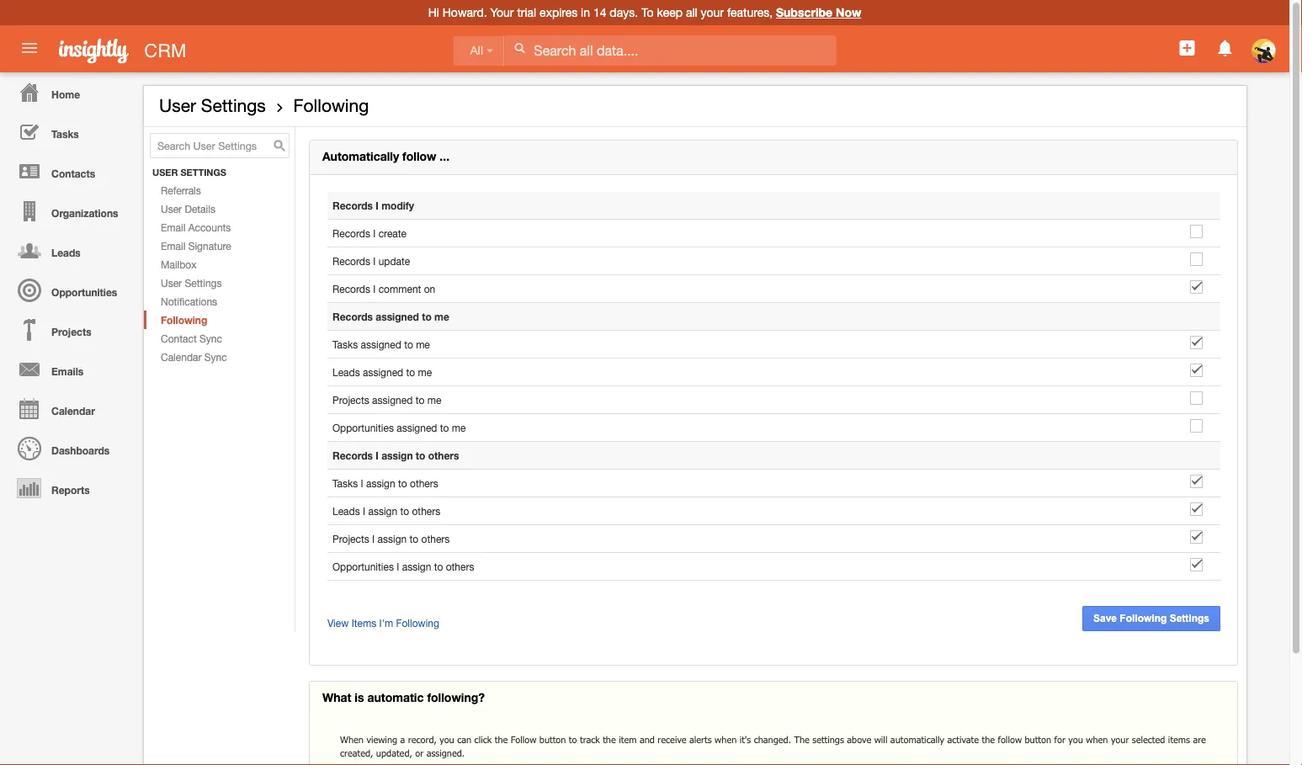 Task type: vqa. For each thing, say whether or not it's contained in the screenshot.
Lead cell
no



Task type: locate. For each thing, give the bounding box(es) containing it.
5 records from the top
[[332, 311, 373, 322]]

when right for
[[1086, 734, 1108, 745]]

activate
[[947, 734, 979, 745]]

mailbox
[[161, 258, 196, 270]]

following?
[[427, 691, 485, 705]]

i left modify
[[376, 200, 379, 211]]

button right follow
[[539, 734, 566, 745]]

tasks for tasks assigned to me
[[332, 338, 358, 350]]

i down projects i assign to others
[[397, 561, 399, 572]]

the right activate
[[982, 734, 995, 745]]

...
[[440, 149, 449, 163]]

all
[[686, 5, 697, 19]]

all
[[470, 44, 483, 57]]

automatically
[[890, 734, 944, 745]]

email
[[161, 221, 185, 233], [161, 240, 185, 252]]

assigned down tasks assigned to me
[[363, 366, 403, 378]]

to down opportunities assigned to me
[[416, 450, 425, 461]]

2 vertical spatial leads
[[332, 505, 360, 517]]

records i modify
[[332, 200, 414, 211]]

i left create
[[373, 227, 376, 239]]

sync up calendar sync link
[[199, 333, 222, 344]]

0 vertical spatial projects
[[51, 326, 91, 338]]

None checkbox
[[1190, 253, 1203, 266], [1190, 336, 1203, 349], [1190, 503, 1203, 516], [1190, 530, 1203, 544], [1190, 558, 1203, 572], [1190, 253, 1203, 266], [1190, 336, 1203, 349], [1190, 503, 1203, 516], [1190, 530, 1203, 544], [1190, 558, 1203, 572]]

1 horizontal spatial follow
[[998, 734, 1022, 745]]

0 horizontal spatial when
[[715, 734, 737, 745]]

records down records i update on the left top of page
[[332, 283, 370, 295]]

following link down notifications
[[144, 311, 295, 329]]

tasks up leads i assign to others
[[332, 477, 358, 489]]

records for records assigned to me
[[332, 311, 373, 322]]

emails
[[51, 365, 84, 377]]

6 records from the top
[[332, 450, 373, 461]]

1 records from the top
[[332, 200, 373, 211]]

2 horizontal spatial the
[[982, 734, 995, 745]]

you right for
[[1068, 734, 1083, 745]]

records for records i comment on
[[332, 283, 370, 295]]

calendar inside user settings referrals user details email accounts email signature mailbox user settings notifications following contact sync calendar sync
[[161, 351, 202, 363]]

button
[[539, 734, 566, 745], [1025, 734, 1051, 745]]

to down "records assigned to me" at the left of the page
[[404, 338, 413, 350]]

i left comment
[[373, 283, 376, 295]]

tasks i assign to others
[[332, 477, 438, 489]]

contact
[[161, 333, 197, 344]]

i left update
[[373, 255, 376, 267]]

your
[[701, 5, 724, 19], [1111, 734, 1129, 745]]

the right click
[[495, 734, 508, 745]]

leads assigned to me
[[332, 366, 432, 378]]

records down records i create
[[332, 255, 370, 267]]

i
[[376, 200, 379, 211], [373, 227, 376, 239], [373, 255, 376, 267], [373, 283, 376, 295], [376, 450, 379, 461], [361, 477, 363, 489], [363, 505, 365, 517], [372, 533, 375, 545], [397, 561, 399, 572]]

projects i assign to others
[[332, 533, 450, 545]]

i for projects i assign to others
[[372, 533, 375, 545]]

records up tasks i assign to others
[[332, 450, 373, 461]]

0 horizontal spatial follow
[[402, 149, 436, 163]]

you
[[440, 734, 454, 745], [1068, 734, 1083, 745]]

leads inside navigation
[[51, 247, 81, 258]]

assign
[[381, 450, 413, 461], [366, 477, 395, 489], [368, 505, 397, 517], [378, 533, 407, 545], [402, 561, 431, 572]]

3 the from the left
[[982, 734, 995, 745]]

projects down 'leads assigned to me' on the top of the page
[[332, 394, 369, 406]]

you up assigned.
[[440, 734, 454, 745]]

calendar down contact
[[161, 351, 202, 363]]

me down "records assigned to me" at the left of the page
[[416, 338, 430, 350]]

None checkbox
[[1190, 225, 1203, 238], [1190, 280, 1203, 294], [1190, 364, 1203, 377], [1190, 391, 1203, 405], [1190, 419, 1203, 433], [1190, 475, 1203, 488], [1190, 225, 1203, 238], [1190, 280, 1203, 294], [1190, 364, 1203, 377], [1190, 391, 1203, 405], [1190, 419, 1203, 433], [1190, 475, 1203, 488]]

calendar up dashboards link
[[51, 405, 95, 417]]

your left selected
[[1111, 734, 1129, 745]]

sync
[[199, 333, 222, 344], [204, 351, 227, 363]]

0 vertical spatial calendar
[[161, 351, 202, 363]]

i for records i create
[[373, 227, 376, 239]]

1 vertical spatial settings
[[185, 277, 222, 289]]

tasks up contacts link
[[51, 128, 79, 140]]

to down on
[[422, 311, 432, 322]]

records up records i create
[[332, 200, 373, 211]]

leads down tasks assigned to me
[[332, 366, 360, 378]]

assigned down comment
[[376, 311, 419, 322]]

1 vertical spatial following link
[[144, 311, 295, 329]]

1 horizontal spatial calendar
[[161, 351, 202, 363]]

me up records i assign to others
[[452, 422, 466, 434]]

to inside when viewing a record, you can click the follow button to track the item and receive alerts when it's changed. the settings above will automatically activate the follow button for you when your selected items are created, updated, or assigned.
[[569, 734, 577, 745]]

2 vertical spatial user
[[161, 277, 182, 289]]

opportunities assigned to me
[[332, 422, 466, 434]]

calendar
[[161, 351, 202, 363], [51, 405, 95, 417]]

1 horizontal spatial when
[[1086, 734, 1108, 745]]

leads for leads assigned to me
[[332, 366, 360, 378]]

email signature link
[[144, 237, 295, 255]]

assigned
[[376, 311, 419, 322], [361, 338, 401, 350], [363, 366, 403, 378], [372, 394, 413, 406], [397, 422, 437, 434]]

button left for
[[1025, 734, 1051, 745]]

view items i'm following
[[327, 617, 439, 629]]

to up projects assigned to me
[[406, 366, 415, 378]]

2 you from the left
[[1068, 734, 1083, 745]]

1 vertical spatial opportunities
[[332, 422, 394, 434]]

others down projects i assign to others
[[446, 561, 474, 572]]

expires
[[540, 5, 578, 19]]

following link
[[293, 95, 369, 116], [144, 311, 295, 329]]

email down details
[[161, 221, 185, 233]]

0 horizontal spatial you
[[440, 734, 454, 745]]

i for records i comment on
[[373, 283, 376, 295]]

automatically
[[322, 149, 399, 163]]

assigned up records i assign to others
[[397, 422, 437, 434]]

i up tasks i assign to others
[[376, 450, 379, 461]]

assigned for opportunities
[[397, 422, 437, 434]]

i up leads i assign to others
[[361, 477, 363, 489]]

opportunities for opportunities i assign to others
[[332, 561, 394, 572]]

projects
[[51, 326, 91, 338], [332, 394, 369, 406], [332, 533, 369, 545]]

2 vertical spatial settings
[[1170, 613, 1209, 624]]

others for tasks i assign to others
[[410, 477, 438, 489]]

others up opportunities i assign to others
[[421, 533, 450, 545]]

assign for opportunities
[[402, 561, 431, 572]]

records up records i update on the left top of page
[[332, 227, 370, 239]]

1 vertical spatial tasks
[[332, 338, 358, 350]]

4 records from the top
[[332, 283, 370, 295]]

1 vertical spatial calendar
[[51, 405, 95, 417]]

will
[[874, 734, 887, 745]]

tasks link
[[4, 112, 135, 151]]

projects down leads i assign to others
[[332, 533, 369, 545]]

1 vertical spatial follow
[[998, 734, 1022, 745]]

follow left ...
[[402, 149, 436, 163]]

me up opportunities assigned to me
[[427, 394, 441, 406]]

2 vertical spatial tasks
[[332, 477, 358, 489]]

assign down opportunities assigned to me
[[381, 450, 413, 461]]

your inside when viewing a record, you can click the follow button to track the item and receive alerts when it's changed. the settings above will automatically activate the follow button for you when your selected items are created, updated, or assigned.
[[1111, 734, 1129, 745]]

to up records i assign to others
[[440, 422, 449, 434]]

records i update
[[332, 255, 410, 267]]

user
[[159, 95, 196, 116], [161, 203, 182, 215], [161, 277, 182, 289]]

leads i assign to others
[[332, 505, 440, 517]]

opportunities down projects assigned to me
[[332, 422, 394, 434]]

home link
[[4, 72, 135, 112]]

0 vertical spatial user
[[159, 95, 196, 116]]

to up projects i assign to others
[[400, 505, 409, 517]]

save following settings button
[[1082, 606, 1220, 631]]

calendar link
[[4, 389, 135, 428]]

to
[[641, 5, 654, 19]]

assign for tasks
[[366, 477, 395, 489]]

to down records i assign to others
[[398, 477, 407, 489]]

2 button from the left
[[1025, 734, 1051, 745]]

0 horizontal spatial the
[[495, 734, 508, 745]]

0 horizontal spatial button
[[539, 734, 566, 745]]

others for records i assign to others
[[428, 450, 459, 461]]

0 horizontal spatial your
[[701, 5, 724, 19]]

2 records from the top
[[332, 227, 370, 239]]

tasks for tasks i assign to others
[[332, 477, 358, 489]]

2 vertical spatial projects
[[332, 533, 369, 545]]

following right i'm
[[396, 617, 439, 629]]

2 the from the left
[[603, 734, 616, 745]]

Search User Settings text field
[[150, 133, 290, 158]]

assign up leads i assign to others
[[366, 477, 395, 489]]

when left 'it's'
[[715, 734, 737, 745]]

1 horizontal spatial your
[[1111, 734, 1129, 745]]

navigation
[[0, 72, 135, 508]]

me for leads assigned to me
[[418, 366, 432, 378]]

tasks
[[51, 128, 79, 140], [332, 338, 358, 350], [332, 477, 358, 489]]

1 when from the left
[[715, 734, 737, 745]]

the
[[794, 734, 810, 745]]

opportunities for opportunities assigned to me
[[332, 422, 394, 434]]

subscribe now link
[[776, 5, 861, 19]]

the left item
[[603, 734, 616, 745]]

1 vertical spatial email
[[161, 240, 185, 252]]

0 vertical spatial tasks
[[51, 128, 79, 140]]

user down the crm
[[159, 95, 196, 116]]

item
[[619, 734, 637, 745]]

leads for leads i assign to others
[[332, 505, 360, 517]]

1 vertical spatial leads
[[332, 366, 360, 378]]

leads for leads
[[51, 247, 81, 258]]

0 horizontal spatial calendar
[[51, 405, 95, 417]]

0 vertical spatial opportunities
[[51, 286, 117, 298]]

records up tasks assigned to me
[[332, 311, 373, 322]]

leads down tasks i assign to others
[[332, 505, 360, 517]]

assign down leads i assign to others
[[378, 533, 407, 545]]

0 vertical spatial sync
[[199, 333, 222, 344]]

trial
[[517, 5, 536, 19]]

user settings link up search user settings text field
[[159, 95, 266, 116]]

i down leads i assign to others
[[372, 533, 375, 545]]

notifications link
[[144, 292, 295, 311]]

organizations link
[[4, 191, 135, 231]]

your
[[490, 5, 514, 19]]

leads up opportunities link
[[51, 247, 81, 258]]

assign down tasks i assign to others
[[368, 505, 397, 517]]

projects up emails 'link'
[[51, 326, 91, 338]]

opportunities link
[[4, 270, 135, 310]]

tasks for tasks
[[51, 128, 79, 140]]

mailbox link
[[144, 255, 295, 274]]

to up opportunities i assign to others
[[410, 533, 419, 545]]

others down records i assign to others
[[410, 477, 438, 489]]

1 vertical spatial sync
[[204, 351, 227, 363]]

me
[[434, 311, 449, 322], [416, 338, 430, 350], [418, 366, 432, 378], [427, 394, 441, 406], [452, 422, 466, 434]]

notifications
[[161, 295, 217, 307]]

to left track
[[569, 734, 577, 745]]

me down on
[[434, 311, 449, 322]]

comment
[[378, 283, 421, 295]]

2 vertical spatial opportunities
[[332, 561, 394, 572]]

1 vertical spatial your
[[1111, 734, 1129, 745]]

14
[[593, 5, 606, 19]]

email up mailbox
[[161, 240, 185, 252]]

1 horizontal spatial button
[[1025, 734, 1051, 745]]

assign down projects i assign to others
[[402, 561, 431, 572]]

me up projects assigned to me
[[418, 366, 432, 378]]

crm
[[144, 40, 186, 61]]

it's
[[740, 734, 751, 745]]

changed.
[[754, 734, 791, 745]]

details
[[185, 203, 215, 215]]

user settings referrals user details email accounts email signature mailbox user settings notifications following contact sync calendar sync
[[152, 167, 231, 363]]

calendar inside navigation
[[51, 405, 95, 417]]

opportunities up "projects" link
[[51, 286, 117, 298]]

to down projects i assign to others
[[434, 561, 443, 572]]

your right all
[[701, 5, 724, 19]]

0 vertical spatial leads
[[51, 247, 81, 258]]

3 records from the top
[[332, 255, 370, 267]]

viewing
[[366, 734, 397, 745]]

following down notifications
[[161, 314, 207, 326]]

assigned for leads
[[363, 366, 403, 378]]

to
[[422, 311, 432, 322], [404, 338, 413, 350], [406, 366, 415, 378], [416, 394, 424, 406], [440, 422, 449, 434], [416, 450, 425, 461], [398, 477, 407, 489], [400, 505, 409, 517], [410, 533, 419, 545], [434, 561, 443, 572], [569, 734, 577, 745]]

opportunities down projects i assign to others
[[332, 561, 394, 572]]

0 vertical spatial email
[[161, 221, 185, 233]]

tasks up 'leads assigned to me' on the top of the page
[[332, 338, 358, 350]]

follow inside when viewing a record, you can click the follow button to track the item and receive alerts when it's changed. the settings above will automatically activate the follow button for you when your selected items are created, updated, or assigned.
[[998, 734, 1022, 745]]

sync down contact sync link
[[204, 351, 227, 363]]

follow right activate
[[998, 734, 1022, 745]]

others up projects i assign to others
[[412, 505, 440, 517]]

following right save at the bottom right
[[1120, 613, 1167, 624]]

others down opportunities assigned to me
[[428, 450, 459, 461]]

updated,
[[376, 747, 412, 759]]

settings
[[201, 95, 266, 116], [185, 277, 222, 289], [1170, 613, 1209, 624]]

1 button from the left
[[539, 734, 566, 745]]

notifications image
[[1215, 38, 1235, 58]]

assigned up opportunities assigned to me
[[372, 394, 413, 406]]

i down tasks i assign to others
[[363, 505, 365, 517]]

user
[[152, 167, 178, 178]]

me for tasks assigned to me
[[416, 338, 430, 350]]

1 vertical spatial projects
[[332, 394, 369, 406]]

1 the from the left
[[495, 734, 508, 745]]

others for projects i assign to others
[[421, 533, 450, 545]]

1 horizontal spatial the
[[603, 734, 616, 745]]

user down 'referrals'
[[161, 203, 182, 215]]

1 horizontal spatial you
[[1068, 734, 1083, 745]]

assigned up 'leads assigned to me' on the top of the page
[[361, 338, 401, 350]]

user settings link up notifications
[[144, 274, 295, 292]]

contact sync link
[[144, 329, 295, 348]]

user down mailbox
[[161, 277, 182, 289]]

to up opportunities assigned to me
[[416, 394, 424, 406]]

following link up automatically
[[293, 95, 369, 116]]

update
[[378, 255, 410, 267]]

records i create
[[332, 227, 407, 239]]



Task type: describe. For each thing, give the bounding box(es) containing it.
settings inside button
[[1170, 613, 1209, 624]]

alerts
[[689, 734, 712, 745]]

all link
[[453, 36, 504, 66]]

days.
[[610, 5, 638, 19]]

save
[[1093, 613, 1117, 624]]

others for leads i assign to others
[[412, 505, 440, 517]]

white image
[[514, 42, 525, 54]]

and
[[640, 734, 655, 745]]

i for records i modify
[[376, 200, 379, 211]]

howard.
[[443, 5, 487, 19]]

reports link
[[4, 468, 135, 508]]

i for records i assign to others
[[376, 450, 379, 461]]

settings inside user settings referrals user details email accounts email signature mailbox user settings notifications following contact sync calendar sync
[[185, 277, 222, 289]]

emails link
[[4, 349, 135, 389]]

home
[[51, 88, 80, 100]]

records for records i update
[[332, 255, 370, 267]]

accounts
[[188, 221, 231, 233]]

items
[[1168, 734, 1190, 745]]

track
[[580, 734, 600, 745]]

records for records i create
[[332, 227, 370, 239]]

are
[[1193, 734, 1206, 745]]

me for projects assigned to me
[[427, 394, 441, 406]]

i for leads i assign to others
[[363, 505, 365, 517]]

following up automatically
[[293, 95, 369, 116]]

i'm
[[379, 617, 393, 629]]

2 email from the top
[[161, 240, 185, 252]]

what is automatic following?
[[322, 691, 485, 705]]

me for records assigned to me
[[434, 311, 449, 322]]

0 vertical spatial settings
[[201, 95, 266, 116]]

records for records i modify
[[332, 200, 373, 211]]

view
[[327, 617, 349, 629]]

now
[[836, 5, 861, 19]]

i for records i update
[[373, 255, 376, 267]]

leads link
[[4, 231, 135, 270]]

items
[[352, 617, 376, 629]]

referrals link
[[144, 181, 295, 200]]

1 vertical spatial user
[[161, 203, 182, 215]]

assign for records
[[381, 450, 413, 461]]

when
[[340, 734, 364, 745]]

tasks assigned to me
[[332, 338, 430, 350]]

on
[[424, 283, 435, 295]]

automatically follow ...
[[322, 149, 449, 163]]

projects for projects i assign to others
[[332, 533, 369, 545]]

assigned for projects
[[372, 394, 413, 406]]

assigned for records
[[376, 311, 419, 322]]

following inside user settings referrals user details email accounts email signature mailbox user settings notifications following contact sync calendar sync
[[161, 314, 207, 326]]

records for records i assign to others
[[332, 450, 373, 461]]

view items i'm following link
[[327, 617, 439, 629]]

receive
[[658, 734, 686, 745]]

me for opportunities assigned to me
[[452, 422, 466, 434]]

projects for projects assigned to me
[[332, 394, 369, 406]]

what
[[322, 691, 351, 705]]

referrals
[[161, 184, 201, 196]]

Search all data.... text field
[[504, 35, 836, 66]]

1 email from the top
[[161, 221, 185, 233]]

automatic
[[367, 691, 424, 705]]

projects assigned to me
[[332, 394, 441, 406]]

contacts link
[[4, 151, 135, 191]]

is
[[355, 691, 364, 705]]

opportunities for opportunities
[[51, 286, 117, 298]]

1 vertical spatial user settings link
[[144, 274, 295, 292]]

records assigned to me
[[332, 311, 449, 322]]

subscribe
[[776, 5, 833, 19]]

follow
[[511, 734, 536, 745]]

dashboards link
[[4, 428, 135, 468]]

2 when from the left
[[1086, 734, 1108, 745]]

opportunities i assign to others
[[332, 561, 474, 572]]

features,
[[727, 5, 773, 19]]

assigned.
[[426, 747, 465, 759]]

create
[[378, 227, 407, 239]]

email accounts link
[[144, 218, 295, 237]]

user details link
[[144, 200, 295, 218]]

i for opportunities i assign to others
[[397, 561, 399, 572]]

assign for projects
[[378, 533, 407, 545]]

0 vertical spatial user settings link
[[159, 95, 266, 116]]

when viewing a record, you can click the follow button to track the item and receive alerts when it's changed. the settings above will automatically activate the follow button for you when your selected items are created, updated, or assigned.
[[340, 734, 1206, 759]]

i for tasks i assign to others
[[361, 477, 363, 489]]

click
[[474, 734, 492, 745]]

save following settings
[[1093, 613, 1209, 624]]

in
[[581, 5, 590, 19]]

record,
[[408, 734, 437, 745]]

1 you from the left
[[440, 734, 454, 745]]

contacts
[[51, 167, 95, 179]]

modify
[[381, 200, 414, 211]]

a
[[400, 734, 405, 745]]

dashboards
[[51, 444, 110, 456]]

navigation containing home
[[0, 72, 135, 508]]

above
[[847, 734, 871, 745]]

projects link
[[4, 310, 135, 349]]

for
[[1054, 734, 1065, 745]]

signature
[[188, 240, 231, 252]]

assign for leads
[[368, 505, 397, 517]]

hi
[[428, 5, 439, 19]]

keep
[[657, 5, 683, 19]]

0 vertical spatial following link
[[293, 95, 369, 116]]

settings
[[180, 167, 226, 178]]

reports
[[51, 484, 90, 496]]

can
[[457, 734, 471, 745]]

0 vertical spatial your
[[701, 5, 724, 19]]

assigned for tasks
[[361, 338, 401, 350]]

created,
[[340, 747, 373, 759]]

0 vertical spatial follow
[[402, 149, 436, 163]]

selected
[[1132, 734, 1165, 745]]

others for opportunities i assign to others
[[446, 561, 474, 572]]

projects for projects
[[51, 326, 91, 338]]

hi howard. your trial expires in 14 days. to keep all your features, subscribe now
[[428, 5, 861, 19]]

user settings
[[159, 95, 266, 116]]

following inside save following settings button
[[1120, 613, 1167, 624]]



